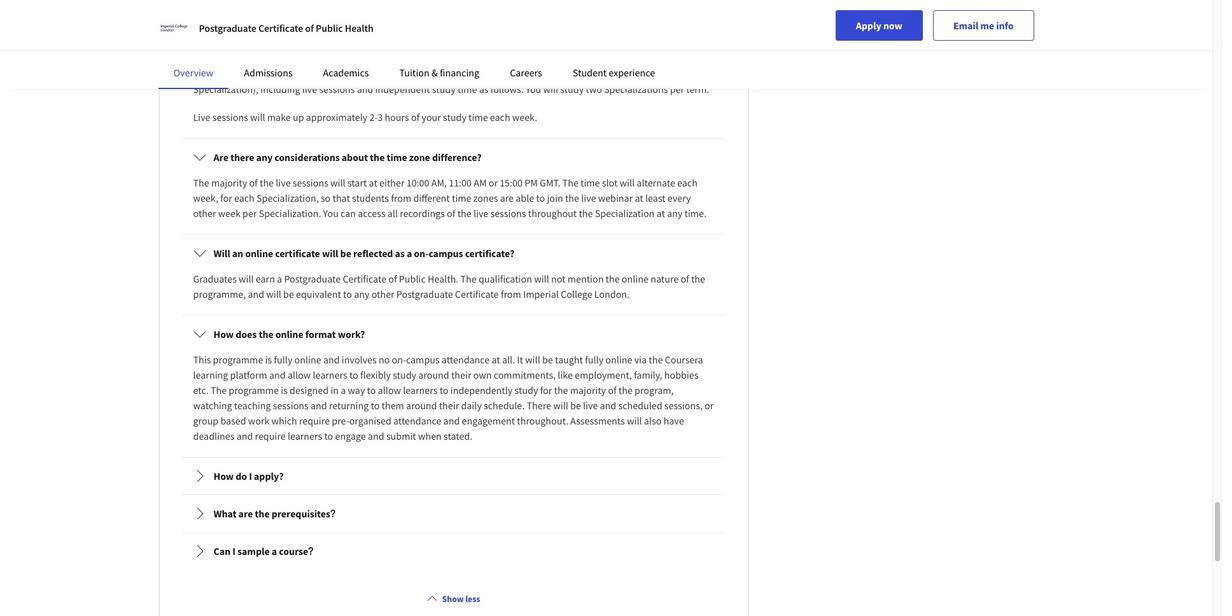 Task type: locate. For each thing, give the bounding box(es) containing it.
study down health
[[344, 42, 368, 55]]

1 vertical spatial for
[[540, 384, 552, 397]]

of down the reflected
[[389, 273, 397, 285]]

each up every
[[677, 176, 698, 189]]

designed
[[290, 384, 329, 397]]

or right sessions,
[[705, 399, 714, 412]]

0 horizontal spatial other
[[193, 207, 216, 220]]

2 horizontal spatial postgraduate
[[397, 288, 453, 301]]

1 horizontal spatial public
[[399, 273, 426, 285]]

live inside this programme is fully online and involves no on-campus attendance at all. it will be taught fully online via the coursera learning platform and allow learners to flexibly study around their own commitments, like employment, family, hobbies etc. the programme is designed in a way to allow learners to independently study for the majority of the program, watching teaching sessions and returning to them around their daily schedule. there will be live and scheduled sessions, or group based work which require pre-organised attendance and engagement throughout. assessments will also have deadlines and require learners to engage and submit when stated.
[[583, 399, 598, 412]]

around down how does the online format work? dropdown button
[[418, 369, 449, 381]]

0 vertical spatial for
[[220, 192, 232, 204]]

tuition & financing link
[[400, 66, 480, 79]]

0 vertical spatial allow
[[288, 369, 311, 381]]

15:00
[[500, 176, 523, 189]]

time.
[[685, 207, 707, 220]]

how
[[214, 42, 234, 55], [214, 328, 234, 341], [214, 470, 234, 483]]

less
[[466, 593, 480, 605]]

how does the online format work? button
[[183, 316, 724, 352]]

as inside it's recommended that you can expect to dedicate approximately 14-16 hours to your studies each week (7-8 hours per specialization), including live sessions and independent study time as follows. you will study two specializations per term.
[[479, 83, 489, 96]]

mention
[[568, 273, 604, 285]]

your
[[533, 68, 552, 80], [422, 111, 441, 124]]

2 vertical spatial i
[[233, 545, 236, 558]]

1 vertical spatial as
[[395, 247, 405, 260]]

the up london.
[[606, 273, 620, 285]]

postgraduate up equivalent
[[284, 273, 341, 285]]

3
[[378, 111, 383, 124]]

from
[[391, 192, 411, 204], [501, 288, 521, 301]]

as down the "16"
[[479, 83, 489, 96]]

require down the work
[[255, 430, 286, 443]]

learners up 'in'
[[313, 369, 347, 381]]

i left need
[[303, 42, 306, 55]]

per up term.
[[678, 68, 692, 80]]

study
[[344, 42, 368, 55], [432, 83, 456, 96], [560, 83, 584, 96], [443, 111, 467, 124], [393, 369, 416, 381], [515, 384, 538, 397]]

sessions down able
[[491, 207, 526, 220]]

at
[[369, 176, 377, 189], [635, 192, 643, 204], [657, 207, 665, 220], [492, 353, 500, 366]]

majority inside the majority of the live sessions will start at either 10:00 am, 11:00 am or 15:00 pm gmt. the time slot will alternate each week, for each specialization, so that students from different time zones are able to join the live webinar at least every other week per specialization. you can access all recordings of the live sessions throughout the specialization at any time.
[[211, 176, 247, 189]]

2 horizontal spatial any
[[667, 207, 683, 220]]

1 vertical spatial majority
[[570, 384, 606, 397]]

engagement
[[462, 415, 515, 427]]

how do i apply?
[[214, 470, 284, 483]]

0 vertical spatial their
[[451, 369, 471, 381]]

0 horizontal spatial for
[[220, 192, 232, 204]]

1 vertical spatial from
[[501, 288, 521, 301]]

can left "access"
[[341, 207, 356, 220]]

allow up "them"
[[378, 384, 401, 397]]

campus inside dropdown button
[[429, 247, 463, 260]]

many
[[236, 42, 261, 55]]

coursera
[[665, 353, 703, 366]]

you inside it's recommended that you can expect to dedicate approximately 14-16 hours to your studies each week (7-8 hours per specialization), including live sessions and independent study time as follows. you will study two specializations per term.
[[526, 83, 541, 96]]

1 horizontal spatial from
[[501, 288, 521, 301]]

online inside how does the online format work? dropdown button
[[275, 328, 303, 341]]

2 fully from the left
[[585, 353, 604, 366]]

that up "including"
[[272, 68, 289, 80]]

campus right "no"
[[406, 353, 440, 366]]

0 horizontal spatial can
[[309, 68, 325, 80]]

week
[[609, 68, 631, 80], [218, 207, 241, 220]]

to up way at the bottom left of the page
[[349, 369, 358, 381]]

careers link
[[510, 66, 542, 79]]

pre-
[[332, 415, 349, 427]]

1 vertical spatial can
[[341, 207, 356, 220]]

0 horizontal spatial any
[[256, 151, 273, 164]]

0 vertical spatial do
[[290, 42, 301, 55]]

other down the reflected
[[372, 288, 395, 301]]

for up there
[[540, 384, 552, 397]]

1 vertical spatial that
[[333, 192, 350, 204]]

of right nature
[[681, 273, 689, 285]]

difference?
[[432, 151, 482, 164]]

of down employment, on the bottom of the page
[[608, 384, 617, 397]]

the down the like
[[554, 384, 568, 397]]

is up platform
[[265, 353, 272, 366]]

0 horizontal spatial majority
[[211, 176, 247, 189]]

per left specialization.
[[243, 207, 257, 220]]

your left studies
[[533, 68, 552, 80]]

or inside the majority of the live sessions will start at either 10:00 am, 11:00 am or 15:00 pm gmt. the time slot will alternate each week, for each specialization, so that students from different time zones are able to join the live webinar at least every other week per specialization. you can access all recordings of the live sessions throughout the specialization at any time.
[[489, 176, 498, 189]]

will right it
[[525, 353, 540, 366]]

hours right 8
[[652, 68, 676, 80]]

1 how from the top
[[214, 42, 234, 55]]

1 horizontal spatial for
[[540, 384, 552, 397]]

of up how many hours do i need to study a week?
[[305, 22, 314, 34]]

a right earn
[[277, 273, 282, 285]]

(7-
[[633, 68, 645, 80]]

and inside it's recommended that you can expect to dedicate approximately 14-16 hours to your studies each week (7-8 hours per specialization), including live sessions and independent study time as follows. you will study two specializations per term.
[[357, 83, 373, 96]]

and left the "involves"
[[323, 353, 340, 366]]

expect
[[327, 68, 355, 80]]

approximately
[[407, 68, 468, 80], [306, 111, 367, 124]]

work?
[[338, 328, 365, 341]]

show
[[442, 593, 464, 605]]

3 how from the top
[[214, 470, 234, 483]]

hours inside dropdown button
[[263, 42, 288, 55]]

1 vertical spatial or
[[705, 399, 714, 412]]

1 horizontal spatial your
[[533, 68, 552, 80]]

at down least
[[657, 207, 665, 220]]

email
[[954, 19, 979, 32]]

college
[[561, 288, 592, 301]]

campus up health.
[[429, 247, 463, 260]]

1 vertical spatial how
[[214, 328, 234, 341]]

programme
[[213, 353, 263, 366], [229, 384, 279, 397]]

a inside graduates will earn a postgraduate certificate of public health. the qualification will not mention the online nature of the programme, and will be equivalent to any other postgraduate certificate from imperial college london.
[[277, 273, 282, 285]]

it's recommended that you can expect to dedicate approximately 14-16 hours to your studies each week (7-8 hours per specialization), including live sessions and independent study time as follows. you will study two specializations per term.
[[193, 68, 709, 96]]

specialization.
[[259, 207, 321, 220]]

the inside dropdown button
[[255, 507, 270, 520]]

1 vertical spatial i
[[249, 470, 252, 483]]

each
[[587, 68, 607, 80], [490, 111, 510, 124], [677, 176, 698, 189], [234, 192, 255, 204]]

join
[[547, 192, 563, 204]]

like
[[558, 369, 573, 381]]

0 horizontal spatial i
[[233, 545, 236, 558]]

etc.
[[193, 384, 209, 397]]

from up all
[[391, 192, 411, 204]]

studies
[[554, 68, 585, 80]]

attendance up 'own'
[[442, 353, 490, 366]]

to left join
[[536, 192, 545, 204]]

to
[[332, 42, 342, 55], [357, 68, 366, 80], [522, 68, 531, 80], [536, 192, 545, 204], [343, 288, 352, 301], [349, 369, 358, 381], [367, 384, 376, 397], [440, 384, 449, 397], [371, 399, 380, 412], [324, 430, 333, 443]]

2 vertical spatial how
[[214, 470, 234, 483]]

will inside it's recommended that you can expect to dedicate approximately 14-16 hours to your studies each week (7-8 hours per specialization), including live sessions and independent study time as follows. you will study two specializations per term.
[[543, 83, 558, 96]]

around
[[418, 369, 449, 381], [406, 399, 437, 412]]

online inside graduates will earn a postgraduate certificate of public health. the qualification will not mention the online nature of the programme, and will be equivalent to any other postgraduate certificate from imperial college london.
[[622, 273, 649, 285]]

on- inside dropdown button
[[414, 247, 429, 260]]

0 vertical spatial as
[[479, 83, 489, 96]]

be up the assessments
[[570, 399, 581, 412]]

1 vertical spatial require
[[255, 430, 286, 443]]

or inside this programme is fully online and involves no on-campus attendance at all. it will be taught fully online via the coursera learning platform and allow learners to flexibly study around their own commitments, like employment, family, hobbies etc. the programme is designed in a way to allow learners to independently study for the majority of the program, watching teaching sessions and returning to them around their daily schedule. there will be live and scheduled sessions, or group based work which require pre-organised attendance and engagement throughout. assessments will also have deadlines and require learners to engage and submit when stated.
[[705, 399, 714, 412]]

there
[[230, 151, 254, 164]]

online
[[245, 247, 273, 260], [622, 273, 649, 285], [275, 328, 303, 341], [294, 353, 321, 366], [606, 353, 633, 366]]

1 vertical spatial allow
[[378, 384, 401, 397]]

study down 'commitments,'
[[515, 384, 538, 397]]

14-
[[470, 68, 483, 80]]

majority down are
[[211, 176, 247, 189]]

0 vertical spatial public
[[316, 22, 343, 34]]

live
[[302, 83, 317, 96], [276, 176, 291, 189], [581, 192, 596, 204], [474, 207, 488, 220], [583, 399, 598, 412]]

flexibly
[[360, 369, 391, 381]]

submit
[[386, 430, 416, 443]]

0 vertical spatial campus
[[429, 247, 463, 260]]

at inside this programme is fully online and involves no on-campus attendance at all. it will be taught fully online via the coursera learning platform and allow learners to flexibly study around their own commitments, like employment, family, hobbies etc. the programme is designed in a way to allow learners to independently study for the majority of the program, watching teaching sessions and returning to them around their daily schedule. there will be live and scheduled sessions, or group based work which require pre-organised attendance and engagement throughout. assessments will also have deadlines and require learners to engage and submit when stated.
[[492, 353, 500, 366]]

any inside are there any considerations about the time zone difference? dropdown button
[[256, 151, 273, 164]]

attendance
[[442, 353, 490, 366], [393, 415, 441, 427]]

public inside graduates will earn a postgraduate certificate of public health. the qualification will not mention the online nature of the programme, and will be equivalent to any other postgraduate certificate from imperial college london.
[[399, 273, 426, 285]]

you
[[291, 68, 307, 80]]

to down pre-
[[324, 430, 333, 443]]

any down will an online certificate will be reflected as a on-campus certificate?
[[354, 288, 370, 301]]

week down week,
[[218, 207, 241, 220]]

what
[[214, 507, 237, 520]]

2 how from the top
[[214, 328, 234, 341]]

on- right "no"
[[392, 353, 406, 366]]

live up specialization,
[[276, 176, 291, 189]]

sessions inside it's recommended that you can expect to dedicate approximately 14-16 hours to your studies each week (7-8 hours per specialization), including live sessions and independent study time as follows. you will study two specializations per term.
[[319, 83, 355, 96]]

0 horizontal spatial approximately
[[306, 111, 367, 124]]

campus
[[429, 247, 463, 260], [406, 353, 440, 366]]

how left many
[[214, 42, 234, 55]]

are inside dropdown button
[[239, 507, 253, 520]]

0 vertical spatial your
[[533, 68, 552, 80]]

gmt.
[[540, 176, 561, 189]]

is left the 'designed'
[[281, 384, 288, 397]]

1 horizontal spatial any
[[354, 288, 370, 301]]

overview link
[[173, 66, 214, 79]]

0 vertical spatial is
[[265, 353, 272, 366]]

0 vertical spatial or
[[489, 176, 498, 189]]

admissions
[[244, 66, 293, 79]]

of down there
[[249, 176, 258, 189]]

1 vertical spatial your
[[422, 111, 441, 124]]

are down 15:00
[[500, 192, 514, 204]]

0 vertical spatial how
[[214, 42, 234, 55]]

require
[[299, 415, 330, 427], [255, 430, 286, 443]]

learners
[[313, 369, 347, 381], [403, 384, 438, 397], [288, 430, 322, 443]]

the right what
[[255, 507, 270, 520]]

0 vertical spatial programme
[[213, 353, 263, 366]]

allow up the 'designed'
[[288, 369, 311, 381]]

certificate?
[[465, 247, 515, 260]]

to inside graduates will earn a postgraduate certificate of public health. the qualification will not mention the online nature of the programme, and will be equivalent to any other postgraduate certificate from imperial college london.
[[343, 288, 352, 301]]

experience
[[609, 66, 655, 79]]

1 horizontal spatial majority
[[570, 384, 606, 397]]

0 horizontal spatial fully
[[274, 353, 292, 366]]

week left (7-
[[609, 68, 631, 80]]

2 vertical spatial certificate
[[455, 288, 499, 301]]

and down academics link
[[357, 83, 373, 96]]

study down studies
[[560, 83, 584, 96]]

are there any considerations about the time zone difference?
[[214, 151, 482, 164]]

0 vertical spatial are
[[500, 192, 514, 204]]

how for how many hours do i need to study a week?
[[214, 42, 234, 55]]

certificate down qualification
[[455, 288, 499, 301]]

0 horizontal spatial week
[[218, 207, 241, 220]]

0 horizontal spatial your
[[422, 111, 441, 124]]

0 vertical spatial from
[[391, 192, 411, 204]]

hours down postgraduate certificate of public health
[[263, 42, 288, 55]]

per left term.
[[670, 83, 684, 96]]

for right week,
[[220, 192, 232, 204]]

0 vertical spatial can
[[309, 68, 325, 80]]

0 horizontal spatial on-
[[392, 353, 406, 366]]

online right an at the left top
[[245, 247, 273, 260]]

2 vertical spatial postgraduate
[[397, 288, 453, 301]]

teaching
[[234, 399, 271, 412]]

certificate down will an online certificate will be reflected as a on-campus certificate?
[[343, 273, 387, 285]]

for inside the majority of the live sessions will start at either 10:00 am, 11:00 am or 15:00 pm gmt. the time slot will alternate each week, for each specialization, so that students from different time zones are able to join the live webinar at least every other week per specialization. you can access all recordings of the live sessions throughout the specialization at any time.
[[220, 192, 232, 204]]

0 horizontal spatial public
[[316, 22, 343, 34]]

1 vertical spatial other
[[372, 288, 395, 301]]

be left the reflected
[[340, 247, 351, 260]]

will an online certificate will be reflected as a on-campus certificate?
[[214, 247, 515, 260]]

to right way at the bottom left of the page
[[367, 384, 376, 397]]

student experience link
[[573, 66, 655, 79]]

0 vertical spatial other
[[193, 207, 216, 220]]

0 horizontal spatial as
[[395, 247, 405, 260]]

0 vertical spatial learners
[[313, 369, 347, 381]]

1 vertical spatial any
[[667, 207, 683, 220]]

1 horizontal spatial fully
[[585, 353, 604, 366]]

learners up "them"
[[403, 384, 438, 397]]

will right certificate
[[322, 247, 338, 260]]

time inside dropdown button
[[387, 151, 407, 164]]

require left pre-
[[299, 415, 330, 427]]

1 vertical spatial you
[[323, 207, 339, 220]]

sessions down expect
[[319, 83, 355, 96]]

tuition
[[400, 66, 430, 79]]

0 horizontal spatial are
[[239, 507, 253, 520]]

0 horizontal spatial from
[[391, 192, 411, 204]]

study right flexibly
[[393, 369, 416, 381]]

0 vertical spatial you
[[526, 83, 541, 96]]

a right the reflected
[[407, 247, 412, 260]]

1 horizontal spatial are
[[500, 192, 514, 204]]

2 vertical spatial per
[[243, 207, 257, 220]]

majority
[[211, 176, 247, 189], [570, 384, 606, 397]]

0 horizontal spatial allow
[[288, 369, 311, 381]]

from inside the majority of the live sessions will start at either 10:00 am, 11:00 am or 15:00 pm gmt. the time slot will alternate each week, for each specialization, so that students from different time zones are able to join the live webinar at least every other week per specialization. you can access all recordings of the live sessions throughout the specialization at any time.
[[391, 192, 411, 204]]

commitments,
[[494, 369, 556, 381]]

the right health.
[[461, 273, 477, 285]]

1 vertical spatial week
[[218, 207, 241, 220]]

do down postgraduate certificate of public health
[[290, 42, 301, 55]]

public up need
[[316, 22, 343, 34]]

0 vertical spatial majority
[[211, 176, 247, 189]]

it
[[517, 353, 523, 366]]

1 horizontal spatial you
[[526, 83, 541, 96]]

organised
[[349, 415, 391, 427]]

sample
[[237, 545, 270, 558]]

0 horizontal spatial or
[[489, 176, 498, 189]]

from inside graduates will earn a postgraduate certificate of public health. the qualification will not mention the online nature of the programme, and will be equivalent to any other postgraduate certificate from imperial college london.
[[501, 288, 521, 301]]

time inside it's recommended that you can expect to dedicate approximately 14-16 hours to your studies each week (7-8 hours per specialization), including live sessions and independent study time as follows. you will study two specializations per term.
[[458, 83, 477, 96]]

live
[[193, 111, 210, 124]]

independent
[[375, 83, 430, 96]]

each left week.
[[490, 111, 510, 124]]

reflected
[[353, 247, 393, 260]]

and
[[357, 83, 373, 96], [248, 288, 264, 301], [323, 353, 340, 366], [269, 369, 286, 381], [311, 399, 327, 412], [600, 399, 616, 412], [443, 415, 460, 427], [237, 430, 253, 443], [368, 430, 384, 443]]

1 vertical spatial postgraduate
[[284, 273, 341, 285]]

either
[[379, 176, 405, 189]]

or right am
[[489, 176, 498, 189]]

apply now
[[856, 19, 903, 32]]

campus inside this programme is fully online and involves no on-campus attendance at all. it will be taught fully online via the coursera learning platform and allow learners to flexibly study around their own commitments, like employment, family, hobbies etc. the programme is designed in a way to allow learners to independently study for the majority of the program, watching teaching sessions and returning to them around their daily schedule. there will be live and scheduled sessions, or group based work which require pre-organised attendance and engagement throughout. assessments will also have deadlines and require learners to engage and submit when stated.
[[406, 353, 440, 366]]

1 horizontal spatial or
[[705, 399, 714, 412]]

student experience
[[573, 66, 655, 79]]

allow
[[288, 369, 311, 381], [378, 384, 401, 397]]

0 vertical spatial any
[[256, 151, 273, 164]]

1 horizontal spatial as
[[479, 83, 489, 96]]

the right nature
[[691, 273, 705, 285]]

0 vertical spatial approximately
[[407, 68, 468, 80]]

0 vertical spatial week
[[609, 68, 631, 80]]

certificate up how many hours do i need to study a week?
[[258, 22, 303, 34]]

each up two
[[587, 68, 607, 80]]

0 vertical spatial that
[[272, 68, 289, 80]]

webinar
[[598, 192, 633, 204]]

own
[[473, 369, 492, 381]]

group
[[193, 415, 219, 427]]

learners down which
[[288, 430, 322, 443]]

specializations
[[604, 83, 668, 96]]

including
[[261, 83, 300, 96]]

1 horizontal spatial certificate
[[343, 273, 387, 285]]

how for how do i apply?
[[214, 470, 234, 483]]

fully
[[274, 353, 292, 366], [585, 353, 604, 366]]

0 vertical spatial on-
[[414, 247, 429, 260]]

2 horizontal spatial i
[[303, 42, 306, 55]]

0 horizontal spatial certificate
[[258, 22, 303, 34]]

the up "scheduled"
[[619, 384, 633, 397]]

nature
[[651, 273, 679, 285]]

be inside dropdown button
[[340, 247, 351, 260]]

0 vertical spatial require
[[299, 415, 330, 427]]

1 vertical spatial is
[[281, 384, 288, 397]]

0 horizontal spatial require
[[255, 430, 286, 443]]

1 vertical spatial do
[[236, 470, 247, 483]]

a left week?
[[370, 42, 376, 55]]

1 horizontal spatial do
[[290, 42, 301, 55]]

you down the so
[[323, 207, 339, 220]]

0 vertical spatial i
[[303, 42, 306, 55]]

can inside the majority of the live sessions will start at either 10:00 am, 11:00 am or 15:00 pm gmt. the time slot will alternate each week, for each specialization, so that students from different time zones are able to join the live webinar at least every other week per specialization. you can access all recordings of the live sessions throughout the specialization at any time.
[[341, 207, 356, 220]]



Task type: vqa. For each thing, say whether or not it's contained in the screenshot.
help
no



Task type: describe. For each thing, give the bounding box(es) containing it.
of down different
[[447, 207, 456, 220]]

and down organised
[[368, 430, 384, 443]]

have
[[664, 415, 684, 427]]

live down zones
[[474, 207, 488, 220]]

will an online certificate will be reflected as a on-campus certificate? button
[[183, 236, 724, 271]]

the inside this programme is fully online and involves no on-campus attendance at all. it will be taught fully online via the coursera learning platform and allow learners to flexibly study around their own commitments, like employment, family, hobbies etc. the programme is designed in a way to allow learners to independently study for the majority of the program, watching teaching sessions and returning to them around their daily schedule. there will be live and scheduled sessions, or group based work which require pre-organised attendance and engagement throughout. assessments will also have deadlines and require learners to engage and submit when stated.
[[211, 384, 227, 397]]

to inside how many hours do i need to study a week? dropdown button
[[332, 42, 342, 55]]

will left make
[[250, 111, 265, 124]]

imperial college london logo image
[[158, 13, 189, 43]]

all.
[[502, 353, 515, 366]]

pm
[[525, 176, 538, 189]]

way
[[348, 384, 365, 397]]

this programme is fully online and involves no on-campus attendance at all. it will be taught fully online via the coursera learning platform and allow learners to flexibly study around their own commitments, like employment, family, hobbies etc. the programme is designed in a way to allow learners to independently study for the majority of the program, watching teaching sessions and returning to them around their daily schedule. there will be live and scheduled sessions, or group based work which require pre-organised attendance and engagement throughout. assessments will also have deadlines and require learners to engage and submit when stated.
[[193, 353, 714, 443]]

other inside graduates will earn a postgraduate certificate of public health. the qualification will not mention the online nature of the programme, and will be equivalent to any other postgraduate certificate from imperial college london.
[[372, 288, 395, 301]]

1 vertical spatial learners
[[403, 384, 438, 397]]

independently
[[451, 384, 513, 397]]

equivalent
[[296, 288, 341, 301]]

will left start
[[330, 176, 346, 189]]

recordings
[[400, 207, 445, 220]]

not
[[551, 273, 566, 285]]

how does the online format work?
[[214, 328, 365, 341]]

assessments
[[571, 415, 625, 427]]

and inside graduates will earn a postgraduate certificate of public health. the qualification will not mention the online nature of the programme, and will be equivalent to any other postgraduate certificate from imperial college london.
[[248, 288, 264, 301]]

academics link
[[323, 66, 369, 79]]

study down it's recommended that you can expect to dedicate approximately 14-16 hours to your studies each week (7-8 hours per specialization), including live sessions and independent study time as follows. you will study two specializations per term.
[[443, 111, 467, 124]]

1 vertical spatial approximately
[[306, 111, 367, 124]]

0 vertical spatial per
[[678, 68, 692, 80]]

how for how does the online format work?
[[214, 328, 234, 341]]

sessions inside this programme is fully online and involves no on-campus attendance at all. it will be taught fully online via the coursera learning platform and allow learners to flexibly study around their own commitments, like employment, family, hobbies etc. the programme is designed in a way to allow learners to independently study for the majority of the program, watching teaching sessions and returning to them around their daily schedule. there will be live and scheduled sessions, or group based work which require pre-organised attendance and engagement throughout. assessments will also have deadlines and require learners to engage and submit when stated.
[[273, 399, 309, 412]]

a inside this programme is fully online and involves no on-campus attendance at all. it will be taught fully online via the coursera learning platform and allow learners to flexibly study around their own commitments, like employment, family, hobbies etc. the programme is designed in a way to allow learners to independently study for the majority of the program, watching teaching sessions and returning to them around their daily schedule. there will be live and scheduled sessions, or group based work which require pre-organised attendance and engagement throughout. assessments will also have deadlines and require learners to engage and submit when stated.
[[341, 384, 346, 397]]

the right about
[[370, 151, 385, 164]]

and up the stated.
[[443, 415, 460, 427]]

that inside it's recommended that you can expect to dedicate approximately 14-16 hours to your studies each week (7-8 hours per specialization), including live sessions and independent study time as follows. you will study two specializations per term.
[[272, 68, 289, 80]]

&
[[432, 66, 438, 79]]

will left earn
[[239, 273, 254, 285]]

will
[[214, 247, 230, 260]]

other inside the majority of the live sessions will start at either 10:00 am, 11:00 am or 15:00 pm gmt. the time slot will alternate each week, for each specialization, so that students from different time zones are able to join the live webinar at least every other week per specialization. you can access all recordings of the live sessions throughout the specialization at any time.
[[193, 207, 216, 220]]

will down earn
[[266, 288, 281, 301]]

the down 11:00
[[458, 207, 472, 220]]

each right week,
[[234, 192, 255, 204]]

study inside dropdown button
[[344, 42, 368, 55]]

show less
[[442, 593, 480, 605]]

engage
[[335, 430, 366, 443]]

does
[[236, 328, 257, 341]]

on- inside this programme is fully online and involves no on-campus attendance at all. it will be taught fully online via the coursera learning platform and allow learners to flexibly study around their own commitments, like employment, family, hobbies etc. the programme is designed in a way to allow learners to independently study for the majority of the program, watching teaching sessions and returning to them around their daily schedule. there will be live and scheduled sessions, or group based work which require pre-organised attendance and engagement throughout. assessments will also have deadlines and require learners to engage and submit when stated.
[[392, 353, 406, 366]]

will inside dropdown button
[[322, 247, 338, 260]]

when
[[418, 430, 442, 443]]

can i sample a course？
[[214, 545, 318, 558]]

1 fully from the left
[[274, 353, 292, 366]]

to right expect
[[357, 68, 366, 80]]

zone
[[409, 151, 430, 164]]

throughout.
[[517, 415, 568, 427]]

online left via on the bottom of the page
[[606, 353, 633, 366]]

week inside it's recommended that you can expect to dedicate approximately 14-16 hours to your studies each week (7-8 hours per specialization), including live sessions and independent study time as follows. you will study two specializations per term.
[[609, 68, 631, 80]]

2 horizontal spatial certificate
[[455, 288, 499, 301]]

platform
[[230, 369, 267, 381]]

access
[[358, 207, 386, 220]]

scheduled
[[618, 399, 663, 412]]

the inside graduates will earn a postgraduate certificate of public health. the qualification will not mention the online nature of the programme, and will be equivalent to any other postgraduate certificate from imperial college london.
[[461, 273, 477, 285]]

hobbies
[[665, 369, 699, 381]]

1 vertical spatial attendance
[[393, 415, 441, 427]]

be inside graduates will earn a postgraduate certificate of public health. the qualification will not mention the online nature of the programme, and will be equivalent to any other postgraduate certificate from imperial college london.
[[283, 288, 294, 301]]

8
[[645, 68, 650, 80]]

0 vertical spatial around
[[418, 369, 449, 381]]

taught
[[555, 353, 583, 366]]

will right there
[[553, 399, 568, 412]]

1 horizontal spatial require
[[299, 415, 330, 427]]

per inside the majority of the live sessions will start at either 10:00 am, 11:00 am or 15:00 pm gmt. the time slot will alternate each week, for each specialization, so that students from different time zones are able to join the live webinar at least every other week per specialization. you can access all recordings of the live sessions throughout the specialization at any time.
[[243, 207, 257, 220]]

can i sample a course？ button
[[183, 534, 724, 569]]

graduates
[[193, 273, 237, 285]]

1 horizontal spatial is
[[281, 384, 288, 397]]

the right throughout
[[579, 207, 593, 220]]

of down independent
[[411, 111, 420, 124]]

live inside it's recommended that you can expect to dedicate approximately 14-16 hours to your studies each week (7-8 hours per specialization), including live sessions and independent study time as follows. you will study two specializations per term.
[[302, 83, 317, 96]]

tuition & financing
[[400, 66, 480, 79]]

learning
[[193, 369, 228, 381]]

2 vertical spatial learners
[[288, 430, 322, 443]]

least
[[646, 192, 666, 204]]

the up week,
[[193, 176, 209, 189]]

alternate
[[637, 176, 675, 189]]

the right via on the bottom of the page
[[649, 353, 663, 366]]

1 vertical spatial per
[[670, 83, 684, 96]]

considerations
[[275, 151, 340, 164]]

1 horizontal spatial i
[[249, 470, 252, 483]]

the right gmt.
[[563, 176, 579, 189]]

course？
[[279, 545, 318, 558]]

sessions up the so
[[293, 176, 328, 189]]

me
[[981, 19, 995, 32]]

0 horizontal spatial postgraduate
[[199, 22, 256, 34]]

students
[[352, 192, 389, 204]]

you inside the majority of the live sessions will start at either 10:00 am, 11:00 am or 15:00 pm gmt. the time slot will alternate each week, for each specialization, so that students from different time zones are able to join the live webinar at least every other week per specialization. you can access all recordings of the live sessions throughout the specialization at any time.
[[323, 207, 339, 220]]

recommended
[[208, 68, 270, 80]]

online inside will an online certificate will be reflected as a on-campus certificate? dropdown button
[[245, 247, 273, 260]]

any inside the majority of the live sessions will start at either 10:00 am, 11:00 am or 15:00 pm gmt. the time slot will alternate each week, for each specialization, so that students from different time zones are able to join the live webinar at least every other week per specialization. you can access all recordings of the live sessions throughout the specialization at any time.
[[667, 207, 683, 220]]

prerequisites？
[[272, 507, 341, 520]]

financing
[[440, 66, 480, 79]]

for inside this programme is fully online and involves no on-campus attendance at all. it will be taught fully online via the coursera learning platform and allow learners to flexibly study around their own commitments, like employment, family, hobbies etc. the programme is designed in a way to allow learners to independently study for the majority of the program, watching teaching sessions and returning to them around their daily schedule. there will be live and scheduled sessions, or group based work which require pre-organised attendance and engagement throughout. assessments will also have deadlines and require learners to engage and submit when stated.
[[540, 384, 552, 397]]

week.
[[512, 111, 537, 124]]

specialization),
[[193, 83, 259, 96]]

live left webinar
[[581, 192, 596, 204]]

2-
[[370, 111, 378, 124]]

about
[[342, 151, 368, 164]]

it's
[[193, 68, 206, 80]]

two
[[586, 83, 602, 96]]

a right sample
[[272, 545, 277, 558]]

term.
[[686, 83, 709, 96]]

any inside graduates will earn a postgraduate certificate of public health. the qualification will not mention the online nature of the programme, and will be equivalent to any other postgraduate certificate from imperial college london.
[[354, 288, 370, 301]]

will down "scheduled"
[[627, 415, 642, 427]]

online down format
[[294, 353, 321, 366]]

1 vertical spatial programme
[[229, 384, 279, 397]]

are inside the majority of the live sessions will start at either 10:00 am, 11:00 am or 15:00 pm gmt. the time slot will alternate each week, for each specialization, so that students from different time zones are able to join the live webinar at least every other week per specialization. you can access all recordings of the live sessions throughout the specialization at any time.
[[500, 192, 514, 204]]

will up "imperial"
[[534, 273, 549, 285]]

and up the assessments
[[600, 399, 616, 412]]

your inside it's recommended that you can expect to dedicate approximately 14-16 hours to your studies each week (7-8 hours per specialization), including live sessions and independent study time as follows. you will study two specializations per term.
[[533, 68, 552, 80]]

hours right the 3
[[385, 111, 409, 124]]

how many hours do i need to study a week?
[[214, 42, 406, 55]]

approximately inside it's recommended that you can expect to dedicate approximately 14-16 hours to your studies each week (7-8 hours per specialization), including live sessions and independent study time as follows. you will study two specializations per term.
[[407, 68, 468, 80]]

an
[[232, 247, 243, 260]]

will right slot
[[620, 176, 635, 189]]

1 vertical spatial around
[[406, 399, 437, 412]]

0 horizontal spatial is
[[265, 353, 272, 366]]

1 horizontal spatial allow
[[378, 384, 401, 397]]

the right does at the left of page
[[259, 328, 274, 341]]

in
[[331, 384, 339, 397]]

the right join
[[565, 192, 579, 204]]

at up students
[[369, 176, 377, 189]]

and right platform
[[269, 369, 286, 381]]

1 horizontal spatial postgraduate
[[284, 273, 341, 285]]

health
[[345, 22, 374, 34]]

at left least
[[635, 192, 643, 204]]

via
[[635, 353, 647, 366]]

are there any considerations about the time zone difference? button
[[183, 139, 724, 175]]

to up organised
[[371, 399, 380, 412]]

study down tuition & financing link in the top of the page
[[432, 83, 456, 96]]

graduates will earn a postgraduate certificate of public health. the qualification will not mention the online nature of the programme, and will be equivalent to any other postgraduate certificate from imperial college london.
[[193, 273, 705, 301]]

info
[[996, 19, 1014, 32]]

there
[[527, 399, 551, 412]]

0 horizontal spatial do
[[236, 470, 247, 483]]

can inside it's recommended that you can expect to dedicate approximately 14-16 hours to your studies each week (7-8 hours per specialization), including live sessions and independent study time as follows. you will study two specializations per term.
[[309, 68, 325, 80]]

overview
[[173, 66, 214, 79]]

earn
[[256, 273, 275, 285]]

watching
[[193, 399, 232, 412]]

hours up the follows.
[[495, 68, 520, 80]]

employment,
[[575, 369, 632, 381]]

each inside it's recommended that you can expect to dedicate approximately 14-16 hours to your studies each week (7-8 hours per specialization), including live sessions and independent study time as follows. you will study two specializations per term.
[[587, 68, 607, 80]]

throughout
[[528, 207, 577, 220]]

to inside the majority of the live sessions will start at either 10:00 am, 11:00 am or 15:00 pm gmt. the time slot will alternate each week, for each specialization, so that students from different time zones are able to join the live webinar at least every other week per specialization. you can access all recordings of the live sessions throughout the specialization at any time.
[[536, 192, 545, 204]]

imperial
[[523, 288, 559, 301]]

as inside dropdown button
[[395, 247, 405, 260]]

week inside the majority of the live sessions will start at either 10:00 am, 11:00 am or 15:00 pm gmt. the time slot will alternate each week, for each specialization, so that students from different time zones are able to join the live webinar at least every other week per specialization. you can access all recordings of the live sessions throughout the specialization at any time.
[[218, 207, 241, 220]]

that inside the majority of the live sessions will start at either 10:00 am, 11:00 am or 15:00 pm gmt. the time slot will alternate each week, for each specialization, so that students from different time zones are able to join the live webinar at least every other week per specialization. you can access all recordings of the live sessions throughout the specialization at any time.
[[333, 192, 350, 204]]

family,
[[634, 369, 663, 381]]

also
[[644, 415, 662, 427]]

11:00
[[449, 176, 472, 189]]

program,
[[635, 384, 674, 397]]

show less button
[[422, 588, 485, 611]]

the up specialization,
[[260, 176, 274, 189]]

start
[[348, 176, 367, 189]]

am
[[474, 176, 487, 189]]

based
[[221, 415, 246, 427]]

apply
[[856, 19, 882, 32]]

postgraduate certificate of public health
[[199, 22, 374, 34]]

majority inside this programme is fully online and involves no on-campus attendance at all. it will be taught fully online via the coursera learning platform and allow learners to flexibly study around their own commitments, like employment, family, hobbies etc. the programme is designed in a way to allow learners to independently study for the majority of the program, watching teaching sessions and returning to them around their daily schedule. there will be live and scheduled sessions, or group based work which require pre-organised attendance and engagement throughout. assessments will also have deadlines and require learners to engage and submit when stated.
[[570, 384, 606, 397]]

how many hours do i need to study a week? button
[[183, 31, 724, 66]]

of inside this programme is fully online and involves no on-campus attendance at all. it will be taught fully online via the coursera learning platform and allow learners to flexibly study around their own commitments, like employment, family, hobbies etc. the programme is designed in a way to allow learners to independently study for the majority of the program, watching teaching sessions and returning to them around their daily schedule. there will be live and scheduled sessions, or group based work which require pre-organised attendance and engagement throughout. assessments will also have deadlines and require learners to engage and submit when stated.
[[608, 384, 617, 397]]

careers
[[510, 66, 542, 79]]

academics
[[323, 66, 369, 79]]

student
[[573, 66, 607, 79]]

0 vertical spatial attendance
[[442, 353, 490, 366]]

and down the 'designed'
[[311, 399, 327, 412]]

sessions down specialization),
[[212, 111, 248, 124]]

week?
[[378, 42, 406, 55]]

make
[[267, 111, 291, 124]]

and down based
[[237, 430, 253, 443]]

returning
[[329, 399, 369, 412]]

1 vertical spatial certificate
[[343, 273, 387, 285]]

to left independently
[[440, 384, 449, 397]]

1 vertical spatial their
[[439, 399, 459, 412]]

what are the prerequisites？
[[214, 507, 341, 520]]

to up the follows.
[[522, 68, 531, 80]]

which
[[272, 415, 297, 427]]

be left taught
[[542, 353, 553, 366]]



